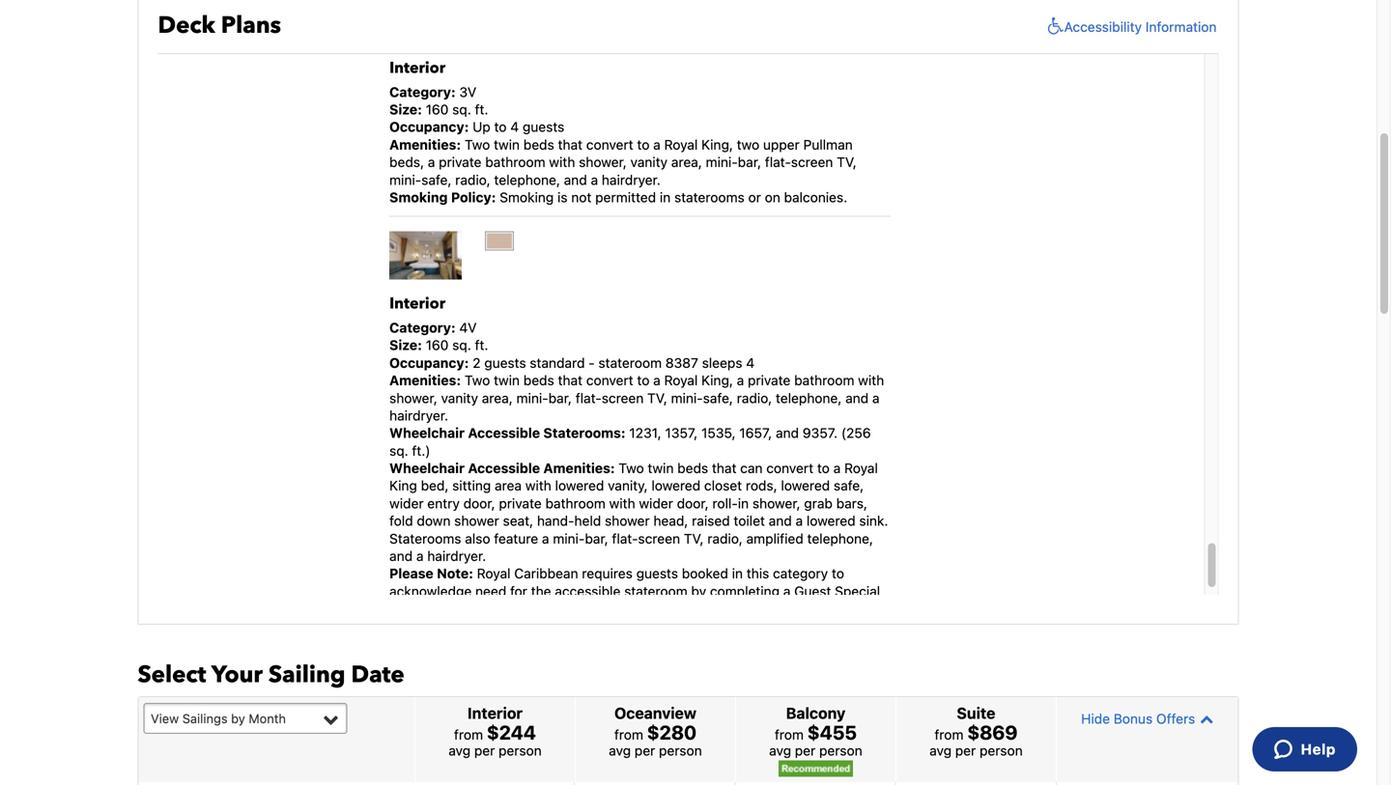 Task type: locate. For each thing, give the bounding box(es) containing it.
safe, up 1535,
[[703, 390, 733, 406]]

guests right up
[[523, 119, 565, 135]]

wider down king
[[389, 496, 424, 512]]

0 vertical spatial permitted
[[595, 189, 656, 205]]

stateroom right -
[[599, 355, 662, 371]]

screen down pullman
[[791, 154, 833, 170]]

king, left two
[[702, 137, 733, 153]]

2 accessible from the top
[[468, 460, 540, 476]]

2 vertical spatial guests
[[636, 566, 678, 582]]

stateroom inside royal caribbean requires guests booked in this category to acknowledge need for the accessible stateroom by completing a guest special needs form. smoking is not permitted in staterooms or on balconies.
[[624, 584, 688, 599]]

1 vertical spatial tv,
[[648, 390, 667, 406]]

2 160 from the top
[[426, 337, 449, 353]]

1 vertical spatial wheelchair
[[389, 460, 465, 476]]

in
[[660, 189, 671, 205], [738, 496, 749, 512], [732, 566, 743, 582], [660, 619, 671, 635]]

tv, down pullman
[[837, 154, 857, 170]]

beds inside two twin beds that convert to a royal king, a private bathroom with shower, vanity area, mini-bar, flat-screen tv, mini-safe, radio, telephone, and a hairdryer. wheelchair accessible staterooms:
[[524, 373, 554, 389]]

2 occupancy: from the top
[[389, 355, 469, 371]]

door,
[[463, 496, 495, 512], [677, 496, 709, 512]]

person inside interior from $244 avg per person
[[499, 743, 542, 759]]

bed,
[[421, 478, 449, 494]]

1 horizontal spatial flat-
[[612, 531, 638, 547]]

held
[[574, 513, 601, 529]]

flat- down -
[[576, 390, 602, 406]]

0 horizontal spatial flat-
[[576, 390, 602, 406]]

category: left 3v
[[389, 84, 456, 100]]

4 right up
[[510, 119, 519, 135]]

2 on from the top
[[765, 619, 781, 635]]

beds for with
[[524, 137, 554, 153]]

occupancy: inside the category: 3v size: 160 sq. ft. occupancy: up to 4 guests amenities:
[[389, 119, 469, 135]]

safe,
[[421, 172, 452, 188], [703, 390, 733, 406], [834, 478, 864, 494]]

2 per from the left
[[635, 743, 655, 759]]

0 horizontal spatial by
[[231, 711, 245, 726]]

bathroom up "held" on the left bottom of page
[[545, 496, 606, 512]]

0 vertical spatial king,
[[702, 137, 733, 153]]

1 avg from the left
[[449, 743, 471, 759]]

two down up
[[465, 137, 490, 153]]

convert inside two twin beds that convert to a royal king, two upper pullman beds, a private bathroom with shower, vanity area, mini-bar, flat-screen tv, mini-safe, radio, telephone, and a hairdryer. smoking policy: smoking is not permitted in staterooms or on balconies.
[[586, 137, 634, 153]]

0 vertical spatial vanity
[[631, 154, 668, 170]]

not
[[571, 189, 592, 205], [571, 619, 592, 635]]

2 horizontal spatial private
[[748, 373, 791, 389]]

this
[[747, 566, 769, 582]]

two
[[465, 137, 490, 153], [465, 373, 490, 389], [619, 460, 644, 476]]

3v
[[459, 84, 477, 100]]

160 inside the category: 3v size: 160 sq. ft. occupancy: up to 4 guests amenities:
[[426, 101, 449, 117]]

4 avg from the left
[[930, 743, 952, 759]]

or down completing on the bottom right of the page
[[748, 619, 761, 635]]

0 vertical spatial by
[[691, 584, 706, 599]]

twin
[[494, 137, 520, 153], [494, 373, 520, 389], [648, 460, 674, 476]]

2 balconies. from the top
[[784, 619, 848, 635]]

up
[[473, 119, 491, 135]]

fold
[[389, 513, 413, 529]]

0 vertical spatial category:
[[389, 84, 456, 100]]

ft. inside the category: 3v size: 160 sq. ft. occupancy: up to 4 guests amenities:
[[475, 101, 488, 117]]

2 vertical spatial bar,
[[585, 531, 608, 547]]

with right the area at the left of the page
[[525, 478, 552, 494]]

beds for mini-
[[524, 373, 554, 389]]

0 vertical spatial balconies.
[[784, 189, 848, 205]]

size: inside the category: 3v size: 160 sq. ft. occupancy: up to 4 guests amenities:
[[389, 101, 422, 117]]

royal left two
[[664, 137, 698, 153]]

avg inside balcony from $455 avg per person
[[769, 743, 791, 759]]

vanity,
[[608, 478, 648, 494]]

wheelchair inside 1231, 1357, 1535, 1657, and 9357. (256 sq. ft.) wheelchair accessible amenities:
[[389, 460, 465, 476]]

hide
[[1081, 711, 1110, 727]]

1 occupancy: from the top
[[389, 119, 469, 135]]

1 vertical spatial guests
[[484, 355, 526, 371]]

sq. inside the category: 3v size: 160 sq. ft. occupancy: up to 4 guests amenities:
[[452, 101, 471, 117]]

9357.
[[803, 425, 838, 441]]

1 horizontal spatial wider
[[639, 496, 673, 512]]

category: left 4v
[[389, 320, 456, 336]]

chevron up image
[[1196, 712, 1214, 726]]

2 not from the top
[[571, 619, 592, 635]]

1 horizontal spatial shower
[[605, 513, 650, 529]]

0 vertical spatial guests
[[523, 119, 565, 135]]

screen up '1231,'
[[602, 390, 644, 406]]

bonus
[[1114, 711, 1153, 727]]

2 vertical spatial telephone,
[[807, 531, 873, 547]]

1 is from the top
[[558, 189, 568, 205]]

permitted
[[595, 189, 656, 205], [595, 619, 656, 635]]

0 horizontal spatial bar,
[[549, 390, 572, 406]]

4 from from the left
[[935, 727, 964, 743]]

per inside suite from $869 avg per person
[[955, 743, 976, 759]]

160 inside 'category: 4v size: 160 sq. ft. occupancy: 2 guests standard - stateroom 8387 sleeps 4 amenities:'
[[426, 337, 449, 353]]

0 vertical spatial screen
[[791, 154, 833, 170]]

avg for $280
[[609, 743, 631, 759]]

with down the category: 3v size: 160 sq. ft. occupancy: up to 4 guests amenities: on the left top
[[549, 154, 575, 170]]

king, down sleeps
[[702, 373, 733, 389]]

per
[[474, 743, 495, 759], [635, 743, 655, 759], [795, 743, 816, 759], [955, 743, 976, 759]]

1 wider from the left
[[389, 496, 424, 512]]

need
[[475, 584, 507, 599]]

beds
[[524, 137, 554, 153], [524, 373, 554, 389], [678, 460, 708, 476]]

staterooms down completing on the bottom right of the page
[[675, 619, 745, 635]]

flat-
[[765, 154, 791, 170], [576, 390, 602, 406], [612, 531, 638, 547]]

mini- down beds,
[[389, 172, 422, 188]]

royal down (256
[[845, 460, 878, 476]]

balconies.
[[784, 189, 848, 205], [784, 619, 848, 635]]

2 vertical spatial two
[[619, 460, 644, 476]]

occupancy: inside 'category: 4v size: 160 sq. ft. occupancy: 2 guests standard - stateroom 8387 sleeps 4 amenities:'
[[389, 355, 469, 371]]

0 vertical spatial safe,
[[421, 172, 452, 188]]

occupancy: up beds,
[[389, 119, 469, 135]]

1 king, from the top
[[702, 137, 733, 153]]

0 vertical spatial tv,
[[837, 154, 857, 170]]

wider
[[389, 496, 424, 512], [639, 496, 673, 512]]

avg up recommended image
[[769, 743, 791, 759]]

0 vertical spatial bathroom
[[485, 154, 546, 170]]

with up (256
[[858, 373, 884, 389]]

1 vertical spatial staterooms
[[675, 619, 745, 635]]

on down upper
[[765, 189, 781, 205]]

door, down sitting
[[463, 496, 495, 512]]

1 vertical spatial category:
[[389, 320, 456, 336]]

1 vertical spatial interior
[[389, 293, 445, 315]]

sq. for 4v
[[452, 337, 471, 353]]

to inside two twin beds that convert to a royal king, two upper pullman beds, a private bathroom with shower, vanity area, mini-bar, flat-screen tv, mini-safe, radio, telephone, and a hairdryer. smoking policy: smoking is not permitted in staterooms or on balconies.
[[637, 137, 650, 153]]

by left month
[[231, 711, 245, 726]]

occupancy:
[[389, 119, 469, 135], [389, 355, 469, 371]]

2 wheelchair from the top
[[389, 460, 465, 476]]

beds inside two twin beds that can convert to a royal king bed, sitting area with lowered vanity, lowered closet rods, lowered safe, wider entry door, private bathroom with wider door, roll-in shower, grab bars, fold down shower seat, hand-held shower head, raised toilet and a lowered sink. staterooms also feature a mini-bar, flat-screen tv, radio, amplified telephone, and a hairdryer. please note:
[[678, 460, 708, 476]]

category: for category: 4v size: 160 sq. ft. occupancy: 2 guests standard - stateroom 8387 sleeps 4 amenities:
[[389, 320, 456, 336]]

1231,
[[629, 425, 662, 441]]

convert for flat-
[[586, 373, 634, 389]]

2 vertical spatial screen
[[638, 531, 680, 547]]

area,
[[671, 154, 702, 170], [482, 390, 513, 406]]

wheelchair down ft.)
[[389, 460, 465, 476]]

category: 4v size: 160 sq. ft. occupancy: 2 guests standard - stateroom 8387 sleeps 4 amenities:
[[389, 320, 755, 389]]

person for $455
[[819, 743, 863, 759]]

2 avg from the left
[[609, 743, 631, 759]]

interior from $244 avg per person
[[449, 704, 542, 759]]

telephone, down bars,
[[807, 531, 873, 547]]

two for bathroom
[[465, 137, 490, 153]]

balconies. down pullman
[[784, 189, 848, 205]]

oceanview from $280 avg per person
[[609, 704, 702, 759]]

area, inside two twin beds that convert to a royal king, a private bathroom with shower, vanity area, mini-bar, flat-screen tv, mini-safe, radio, telephone, and a hairdryer. wheelchair accessible staterooms:
[[482, 390, 513, 406]]

twin for vanity,
[[648, 460, 674, 476]]

king, inside two twin beds that convert to a royal king, two upper pullman beds, a private bathroom with shower, vanity area, mini-bar, flat-screen tv, mini-safe, radio, telephone, and a hairdryer. smoking policy: smoking is not permitted in staterooms or on balconies.
[[702, 137, 733, 153]]

smoking down for
[[500, 619, 554, 635]]

per inside balcony from $455 avg per person
[[795, 743, 816, 759]]

two up vanity,
[[619, 460, 644, 476]]

shower down vanity,
[[605, 513, 650, 529]]

amenities: down staterooms:
[[544, 460, 615, 476]]

date
[[351, 659, 405, 691]]

that inside two twin beds that convert to a royal king, a private bathroom with shower, vanity area, mini-bar, flat-screen tv, mini-safe, radio, telephone, and a hairdryer. wheelchair accessible staterooms:
[[558, 373, 583, 389]]

or
[[748, 189, 761, 205], [748, 619, 761, 635]]

$244
[[487, 721, 536, 744]]

tv, up '1231,'
[[648, 390, 667, 406]]

please
[[389, 566, 434, 582]]

guests
[[523, 119, 565, 135], [484, 355, 526, 371], [636, 566, 678, 582]]

wider up head,
[[639, 496, 673, 512]]

person for $244
[[499, 743, 542, 759]]

sq. left ft.)
[[389, 443, 408, 459]]

2 vertical spatial radio,
[[708, 531, 743, 547]]

1 vertical spatial by
[[231, 711, 245, 726]]

$280
[[647, 721, 697, 744]]

size: inside 'category: 4v size: 160 sq. ft. occupancy: 2 guests standard - stateroom 8387 sleeps 4 amenities:'
[[389, 337, 422, 353]]

1 on from the top
[[765, 189, 781, 205]]

from down oceanview
[[614, 727, 643, 743]]

0 vertical spatial or
[[748, 189, 761, 205]]

0 vertical spatial ft.
[[475, 101, 488, 117]]

suite
[[957, 704, 996, 723]]

sq. inside 1231, 1357, 1535, 1657, and 9357. (256 sq. ft.) wheelchair accessible amenities:
[[389, 443, 408, 459]]

0 vertical spatial 4
[[510, 119, 519, 135]]

private up policy:
[[439, 154, 482, 170]]

0 vertical spatial bar,
[[738, 154, 761, 170]]

bar, down "held" on the left bottom of page
[[585, 531, 608, 547]]

0 vertical spatial is
[[558, 189, 568, 205]]

1 vertical spatial flat-
[[576, 390, 602, 406]]

private up 1657,
[[748, 373, 791, 389]]

4 per from the left
[[955, 743, 976, 759]]

1 horizontal spatial door,
[[677, 496, 709, 512]]

by down booked
[[691, 584, 706, 599]]

guests inside royal caribbean requires guests booked in this category to acknowledge need for the accessible stateroom by completing a guest special needs form. smoking is not permitted in staterooms or on balconies.
[[636, 566, 678, 582]]

avg down oceanview
[[609, 743, 631, 759]]

1 vertical spatial safe,
[[703, 390, 733, 406]]

royal inside two twin beds that convert to a royal king, a private bathroom with shower, vanity area, mini-bar, flat-screen tv, mini-safe, radio, telephone, and a hairdryer. wheelchair accessible staterooms:
[[664, 373, 698, 389]]

0 vertical spatial amenities:
[[389, 137, 461, 153]]

convert for vanity
[[586, 137, 634, 153]]

special
[[835, 584, 880, 599]]

or down two
[[748, 189, 761, 205]]

telephone, inside two twin beds that convert to a royal king, a private bathroom with shower, vanity area, mini-bar, flat-screen tv, mini-safe, radio, telephone, and a hairdryer. wheelchair accessible staterooms:
[[776, 390, 842, 406]]

requires
[[582, 566, 633, 582]]

balconies. down the guest
[[784, 619, 848, 635]]

amenities: up beds,
[[389, 137, 461, 153]]

4 right sleeps
[[746, 355, 755, 371]]

0 vertical spatial convert
[[586, 137, 634, 153]]

person inside suite from $869 avg per person
[[980, 743, 1023, 759]]

1 vertical spatial that
[[558, 373, 583, 389]]

radio, down raised
[[708, 531, 743, 547]]

hairdryer. inside two twin beds that convert to a royal king, two upper pullman beds, a private bathroom with shower, vanity area, mini-bar, flat-screen tv, mini-safe, radio, telephone, and a hairdryer. smoking policy: smoking is not permitted in staterooms or on balconies.
[[602, 172, 661, 188]]

bar,
[[738, 154, 761, 170], [549, 390, 572, 406], [585, 531, 608, 547]]

1 vertical spatial two
[[465, 373, 490, 389]]

2 vertical spatial that
[[712, 460, 737, 476]]

2 size: from the top
[[389, 337, 422, 353]]

bathroom
[[485, 154, 546, 170], [794, 373, 855, 389], [545, 496, 606, 512]]

1 160 from the top
[[426, 101, 449, 117]]

occupancy: left '2'
[[389, 355, 469, 371]]

0 vertical spatial that
[[558, 137, 583, 153]]

2 person from the left
[[659, 743, 702, 759]]

is
[[558, 189, 568, 205], [558, 619, 568, 635]]

1 vertical spatial amenities:
[[389, 373, 461, 389]]

tv, down raised
[[684, 531, 704, 547]]

2 staterooms from the top
[[675, 619, 745, 635]]

twin inside two twin beds that convert to a royal king, two upper pullman beds, a private bathroom with shower, vanity area, mini-bar, flat-screen tv, mini-safe, radio, telephone, and a hairdryer. smoking policy: smoking is not permitted in staterooms or on balconies.
[[494, 137, 520, 153]]

2 horizontal spatial bar,
[[738, 154, 761, 170]]

0 horizontal spatial 4
[[510, 119, 519, 135]]

telephone, up policy:
[[494, 172, 560, 188]]

1 balconies. from the top
[[784, 189, 848, 205]]

stateroom down requires
[[624, 584, 688, 599]]

avg inside interior from $244 avg per person
[[449, 743, 471, 759]]

sq. down 4v
[[452, 337, 471, 353]]

1 vertical spatial ft.
[[475, 337, 488, 353]]

1 vertical spatial size:
[[389, 337, 422, 353]]

0 horizontal spatial private
[[439, 154, 482, 170]]

size: for category: 4v size: 160 sq. ft. occupancy: 2 guests standard - stateroom 8387 sleeps 4 amenities:
[[389, 337, 422, 353]]

3 per from the left
[[795, 743, 816, 759]]

1 vertical spatial or
[[748, 619, 761, 635]]

category: for category: 3v size: 160 sq. ft. occupancy: up to 4 guests amenities:
[[389, 84, 456, 100]]

person inside oceanview from $280 avg per person
[[659, 743, 702, 759]]

bathroom inside two twin beds that convert to a royal king, two upper pullman beds, a private bathroom with shower, vanity area, mini-bar, flat-screen tv, mini-safe, radio, telephone, and a hairdryer. smoking policy: smoking is not permitted in staterooms or on balconies.
[[485, 154, 546, 170]]

balconies. inside royal caribbean requires guests booked in this category to acknowledge need for the accessible stateroom by completing a guest special needs form. smoking is not permitted in staterooms or on balconies.
[[784, 619, 848, 635]]

bar, down two
[[738, 154, 761, 170]]

2 vertical spatial beds
[[678, 460, 708, 476]]

avg inside oceanview from $280 avg per person
[[609, 743, 631, 759]]

bathroom down up
[[485, 154, 546, 170]]

telephone, up 9357.
[[776, 390, 842, 406]]

from left $244
[[454, 727, 483, 743]]

per for $455
[[795, 743, 816, 759]]

beds,
[[389, 154, 424, 170]]

from
[[454, 727, 483, 743], [614, 727, 643, 743], [775, 727, 804, 743], [935, 727, 964, 743]]

amplified
[[747, 531, 804, 547]]

per inside oceanview from $280 avg per person
[[635, 743, 655, 759]]

and
[[564, 172, 587, 188], [846, 390, 869, 406], [776, 425, 799, 441], [769, 513, 792, 529], [389, 548, 413, 564]]

king, for mini-
[[702, 373, 733, 389]]

1 person from the left
[[499, 743, 542, 759]]

balcony
[[786, 704, 846, 723]]

person for $280
[[659, 743, 702, 759]]

1 horizontal spatial tv,
[[684, 531, 704, 547]]

by inside view sailings by month link
[[231, 711, 245, 726]]

1 horizontal spatial private
[[499, 496, 542, 512]]

1 ft. from the top
[[475, 101, 488, 117]]

avg for $455
[[769, 743, 791, 759]]

4
[[510, 119, 519, 135], [746, 355, 755, 371]]

4 person from the left
[[980, 743, 1023, 759]]

staterooms down two
[[675, 189, 745, 205]]

2 vertical spatial interior
[[468, 704, 523, 723]]

0 vertical spatial staterooms
[[675, 189, 745, 205]]

amenities: inside 1231, 1357, 1535, 1657, and 9357. (256 sq. ft.) wheelchair accessible amenities:
[[544, 460, 615, 476]]

amenities: down 4v
[[389, 373, 461, 389]]

wheelchair up ft.)
[[389, 425, 465, 441]]

2 horizontal spatial tv,
[[837, 154, 857, 170]]

1 size: from the top
[[389, 101, 422, 117]]

1 horizontal spatial safe,
[[703, 390, 733, 406]]

that for bar,
[[558, 373, 583, 389]]

private up seat,
[[499, 496, 542, 512]]

160 for 4v
[[426, 337, 449, 353]]

ft. up up
[[475, 101, 488, 117]]

ft. for 4v
[[475, 337, 488, 353]]

2 ft. from the top
[[475, 337, 488, 353]]

bathroom up 9357.
[[794, 373, 855, 389]]

1 category: from the top
[[389, 84, 456, 100]]

lowered down grab
[[807, 513, 856, 529]]

royal up need at the bottom left
[[477, 566, 511, 582]]

3 avg from the left
[[769, 743, 791, 759]]

door, up raised
[[677, 496, 709, 512]]

0 vertical spatial accessible
[[468, 425, 540, 441]]

tv,
[[837, 154, 857, 170], [648, 390, 667, 406], [684, 531, 704, 547]]

0 vertical spatial two
[[465, 137, 490, 153]]

1 vertical spatial king,
[[702, 373, 733, 389]]

sq. inside 'category: 4v size: 160 sq. ft. occupancy: 2 guests standard - stateroom 8387 sleeps 4 amenities:'
[[452, 337, 471, 353]]

0 vertical spatial stateroom
[[599, 355, 662, 371]]

mini- down hand-
[[553, 531, 585, 547]]

person for $869
[[980, 743, 1023, 759]]

1 vertical spatial sq.
[[452, 337, 471, 353]]

from down suite
[[935, 727, 964, 743]]

telephone, inside two twin beds that can convert to a royal king bed, sitting area with lowered vanity, lowered closet rods, lowered safe, wider entry door, private bathroom with wider door, roll-in shower, grab bars, fold down shower seat, hand-held shower head, raised toilet and a lowered sink. staterooms also feature a mini-bar, flat-screen tv, radio, amplified telephone, and a hairdryer. please note:
[[807, 531, 873, 547]]

0 horizontal spatial wider
[[389, 496, 424, 512]]

amenities:
[[389, 137, 461, 153], [389, 373, 461, 389], [544, 460, 615, 476]]

2 horizontal spatial safe,
[[834, 478, 864, 494]]

mini- down two
[[706, 154, 738, 170]]

1 horizontal spatial area,
[[671, 154, 702, 170]]

avg left $244
[[449, 743, 471, 759]]

not inside two twin beds that convert to a royal king, two upper pullman beds, a private bathroom with shower, vanity area, mini-bar, flat-screen tv, mini-safe, radio, telephone, and a hairdryer. smoking policy: smoking is not permitted in staterooms or on balconies.
[[571, 189, 592, 205]]

from inside balcony from $455 avg per person
[[775, 727, 804, 743]]

1 permitted from the top
[[595, 189, 656, 205]]

category: 3v size: 160 sq. ft. occupancy: up to 4 guests amenities:
[[389, 84, 565, 153]]

from inside suite from $869 avg per person
[[935, 727, 964, 743]]

0 vertical spatial sq.
[[452, 101, 471, 117]]

radio, inside two twin beds that convert to a royal king, a private bathroom with shower, vanity area, mini-bar, flat-screen tv, mini-safe, radio, telephone, and a hairdryer. wheelchair accessible staterooms:
[[737, 390, 772, 406]]

0 vertical spatial 160
[[426, 101, 449, 117]]

1 wheelchair from the top
[[389, 425, 465, 441]]

1 vertical spatial stateroom
[[624, 584, 688, 599]]

from inside interior from $244 avg per person
[[454, 727, 483, 743]]

0 horizontal spatial shower,
[[389, 390, 438, 406]]

amenities: inside 'category: 4v size: 160 sq. ft. occupancy: 2 guests standard - stateroom 8387 sleeps 4 amenities:'
[[389, 373, 461, 389]]

recommended image
[[779, 761, 853, 777]]

1 vertical spatial convert
[[586, 373, 634, 389]]

hide bonus offers
[[1081, 711, 1196, 727]]

smoking
[[389, 189, 448, 205], [500, 189, 554, 205], [500, 619, 554, 635]]

3 from from the left
[[775, 727, 804, 743]]

two down '2'
[[465, 373, 490, 389]]

is right policy:
[[558, 189, 568, 205]]

2 vertical spatial flat-
[[612, 531, 638, 547]]

1 vertical spatial bar,
[[549, 390, 572, 406]]

sq. down 3v
[[452, 101, 471, 117]]

1 or from the top
[[748, 189, 761, 205]]

per for $280
[[635, 743, 655, 759]]

that inside two twin beds that convert to a royal king, two upper pullman beds, a private bathroom with shower, vanity area, mini-bar, flat-screen tv, mini-safe, radio, telephone, and a hairdryer. smoking policy: smoking is not permitted in staterooms or on balconies.
[[558, 137, 583, 153]]

area, inside two twin beds that convert to a royal king, two upper pullman beds, a private bathroom with shower, vanity area, mini-bar, flat-screen tv, mini-safe, radio, telephone, and a hairdryer. smoking policy: smoking is not permitted in staterooms or on balconies.
[[671, 154, 702, 170]]

safe, down beds,
[[421, 172, 452, 188]]

safe, up bars,
[[834, 478, 864, 494]]

or inside two twin beds that convert to a royal king, two upper pullman beds, a private bathroom with shower, vanity area, mini-bar, flat-screen tv, mini-safe, radio, telephone, and a hairdryer. smoking policy: smoking is not permitted in staterooms or on balconies.
[[748, 189, 761, 205]]

staterooms inside royal caribbean requires guests booked in this category to acknowledge need for the accessible stateroom by completing a guest special needs form. smoking is not permitted in staterooms or on balconies.
[[675, 619, 745, 635]]

2 from from the left
[[614, 727, 643, 743]]

1 vertical spatial telephone,
[[776, 390, 842, 406]]

staterooms:
[[544, 425, 626, 441]]

person inside balcony from $455 avg per person
[[819, 743, 863, 759]]

2 vertical spatial private
[[499, 496, 542, 512]]

from for $455
[[775, 727, 804, 743]]

1 horizontal spatial 4
[[746, 355, 755, 371]]

avg inside suite from $869 avg per person
[[930, 743, 952, 759]]

is down accessible
[[558, 619, 568, 635]]

1 vertical spatial 4
[[746, 355, 755, 371]]

from inside oceanview from $280 avg per person
[[614, 727, 643, 743]]

0 vertical spatial radio,
[[455, 172, 491, 188]]

telephone,
[[494, 172, 560, 188], [776, 390, 842, 406], [807, 531, 873, 547]]

flat- up requires
[[612, 531, 638, 547]]

2 is from the top
[[558, 619, 568, 635]]

1 horizontal spatial bar,
[[585, 531, 608, 547]]

avg for $869
[[930, 743, 952, 759]]

2 king, from the top
[[702, 373, 733, 389]]

person
[[499, 743, 542, 759], [659, 743, 702, 759], [819, 743, 863, 759], [980, 743, 1023, 759]]

hairdryer. inside two twin beds that can convert to a royal king bed, sitting area with lowered vanity, lowered closet rods, lowered safe, wider entry door, private bathroom with wider door, roll-in shower, grab bars, fold down shower seat, hand-held shower head, raised toilet and a lowered sink. staterooms also feature a mini-bar, flat-screen tv, radio, amplified telephone, and a hairdryer. please note:
[[427, 548, 486, 564]]

4 inside 'category: 4v size: 160 sq. ft. occupancy: 2 guests standard - stateroom 8387 sleeps 4 amenities:'
[[746, 355, 755, 371]]

to inside the category: 3v size: 160 sq. ft. occupancy: up to 4 guests amenities:
[[494, 119, 507, 135]]

0 horizontal spatial area,
[[482, 390, 513, 406]]

1 not from the top
[[571, 189, 592, 205]]

160
[[426, 101, 449, 117], [426, 337, 449, 353]]

2 vertical spatial bathroom
[[545, 496, 606, 512]]

amenities: for 1231, 1357, 1535, 1657, and 9357. (256 sq. ft.) wheelchair accessible amenities:
[[544, 460, 615, 476]]

1 vertical spatial accessible
[[468, 460, 540, 476]]

royal down 8387
[[664, 373, 698, 389]]

2 permitted from the top
[[595, 619, 656, 635]]

sitting
[[452, 478, 491, 494]]

mini- down 8387
[[671, 390, 703, 406]]

1 horizontal spatial shower,
[[579, 154, 627, 170]]

0 vertical spatial wheelchair
[[389, 425, 465, 441]]

1 vertical spatial not
[[571, 619, 592, 635]]

0 vertical spatial beds
[[524, 137, 554, 153]]

2
[[473, 355, 481, 371]]

screen down head,
[[638, 531, 680, 547]]

0 vertical spatial on
[[765, 189, 781, 205]]

per for $244
[[474, 743, 495, 759]]

from down balcony
[[775, 727, 804, 743]]

sailings
[[182, 711, 228, 726]]

1 from from the left
[[454, 727, 483, 743]]

0 vertical spatial size:
[[389, 101, 422, 117]]

ft. for 3v
[[475, 101, 488, 117]]

is inside royal caribbean requires guests booked in this category to acknowledge need for the accessible stateroom by completing a guest special needs form. smoking is not permitted in staterooms or on balconies.
[[558, 619, 568, 635]]

shower up also
[[454, 513, 499, 529]]

stateroom
[[599, 355, 662, 371], [624, 584, 688, 599]]

that for shower,
[[558, 137, 583, 153]]

0 horizontal spatial safe,
[[421, 172, 452, 188]]

radio, up 1657,
[[737, 390, 772, 406]]

ft. up '2'
[[475, 337, 488, 353]]

1 vertical spatial permitted
[[595, 619, 656, 635]]

seat,
[[503, 513, 534, 529]]

twin inside two twin beds that convert to a royal king, a private bathroom with shower, vanity area, mini-bar, flat-screen tv, mini-safe, radio, telephone, and a hairdryer. wheelchair accessible staterooms:
[[494, 373, 520, 389]]

2 category: from the top
[[389, 320, 456, 336]]

flat- down upper
[[765, 154, 791, 170]]

pullman
[[804, 137, 853, 153]]

2 vertical spatial hairdryer.
[[427, 548, 486, 564]]

1 vertical spatial shower,
[[389, 390, 438, 406]]

size:
[[389, 101, 422, 117], [389, 337, 422, 353]]

occupancy: for 4v
[[389, 355, 469, 371]]

select your sailing date
[[138, 659, 405, 691]]

two for vanity,
[[619, 460, 644, 476]]

1 vertical spatial 160
[[426, 337, 449, 353]]

twin inside two twin beds that can convert to a royal king bed, sitting area with lowered vanity, lowered closet rods, lowered safe, wider entry door, private bathroom with wider door, roll-in shower, grab bars, fold down shower seat, hand-held shower head, raised toilet and a lowered sink. staterooms also feature a mini-bar, flat-screen tv, radio, amplified telephone, and a hairdryer. please note:
[[648, 460, 674, 476]]

convert
[[586, 137, 634, 153], [586, 373, 634, 389], [767, 460, 814, 476]]

on inside two twin beds that convert to a royal king, two upper pullman beds, a private bathroom with shower, vanity area, mini-bar, flat-screen tv, mini-safe, radio, telephone, and a hairdryer. smoking policy: smoking is not permitted in staterooms or on balconies.
[[765, 189, 781, 205]]

radio, up policy:
[[455, 172, 491, 188]]

two inside two twin beds that convert to a royal king, a private bathroom with shower, vanity area, mini-bar, flat-screen tv, mini-safe, radio, telephone, and a hairdryer. wheelchair accessible staterooms:
[[465, 373, 490, 389]]

0 vertical spatial private
[[439, 154, 482, 170]]

1 accessible from the top
[[468, 425, 540, 441]]

1 vertical spatial private
[[748, 373, 791, 389]]

guests right '2'
[[484, 355, 526, 371]]

from for $869
[[935, 727, 964, 743]]

bar, down standard
[[549, 390, 572, 406]]

screen inside two twin beds that convert to a royal king, a private bathroom with shower, vanity area, mini-bar, flat-screen tv, mini-safe, radio, telephone, and a hairdryer. wheelchair accessible staterooms:
[[602, 390, 644, 406]]

1 vertical spatial occupancy:
[[389, 355, 469, 371]]

can
[[740, 460, 763, 476]]

avg left $869
[[930, 743, 952, 759]]

on inside royal caribbean requires guests booked in this category to acknowledge need for the accessible stateroom by completing a guest special needs form. smoking is not permitted in staterooms or on balconies.
[[765, 619, 781, 635]]

the
[[531, 584, 551, 599]]

3 person from the left
[[819, 743, 863, 759]]

on down completing on the bottom right of the page
[[765, 619, 781, 635]]

wheelchair
[[389, 425, 465, 441], [389, 460, 465, 476]]

2 vertical spatial amenities:
[[544, 460, 615, 476]]

screen inside two twin beds that convert to a royal king, two upper pullman beds, a private bathroom with shower, vanity area, mini-bar, flat-screen tv, mini-safe, radio, telephone, and a hairdryer. smoking policy: smoking is not permitted in staterooms or on balconies.
[[791, 154, 833, 170]]

with inside two twin beds that convert to a royal king, two upper pullman beds, a private bathroom with shower, vanity area, mini-bar, flat-screen tv, mini-safe, radio, telephone, and a hairdryer. smoking policy: smoking is not permitted in staterooms or on balconies.
[[549, 154, 575, 170]]

1 vertical spatial screen
[[602, 390, 644, 406]]

guests left booked
[[636, 566, 678, 582]]

1 per from the left
[[474, 743, 495, 759]]

2 or from the top
[[748, 619, 761, 635]]

closet
[[704, 478, 742, 494]]

also
[[465, 531, 490, 547]]

vanity
[[631, 154, 668, 170], [441, 390, 478, 406]]

1 staterooms from the top
[[675, 189, 745, 205]]



Task type: vqa. For each thing, say whether or not it's contained in the screenshot.
the bottom &
no



Task type: describe. For each thing, give the bounding box(es) containing it.
feature
[[494, 531, 538, 547]]

vanity inside two twin beds that convert to a royal king, a private bathroom with shower, vanity area, mini-bar, flat-screen tv, mini-safe, radio, telephone, and a hairdryer. wheelchair accessible staterooms:
[[441, 390, 478, 406]]

accessible
[[555, 584, 621, 599]]

interior inside interior from $244 avg per person
[[468, 704, 523, 723]]

safe, inside two twin beds that convert to a royal king, two upper pullman beds, a private bathroom with shower, vanity area, mini-bar, flat-screen tv, mini-safe, radio, telephone, and a hairdryer. smoking policy: smoking is not permitted in staterooms or on balconies.
[[421, 172, 452, 188]]

1357,
[[665, 425, 698, 441]]

0 vertical spatial interior
[[389, 58, 445, 79]]

in inside two twin beds that can convert to a royal king bed, sitting area with lowered vanity, lowered closet rods, lowered safe, wider entry door, private bathroom with wider door, roll-in shower, grab bars, fold down shower seat, hand-held shower head, raised toilet and a lowered sink. staterooms also feature a mini-bar, flat-screen tv, radio, amplified telephone, and a hairdryer. please note:
[[738, 496, 749, 512]]

needs
[[389, 601, 430, 617]]

down
[[417, 513, 451, 529]]

stateroom inside 'category: 4v size: 160 sq. ft. occupancy: 2 guests standard - stateroom 8387 sleeps 4 amenities:'
[[599, 355, 662, 371]]

bar, inside two twin beds that convert to a royal king, two upper pullman beds, a private bathroom with shower, vanity area, mini-bar, flat-screen tv, mini-safe, radio, telephone, and a hairdryer. smoking policy: smoking is not permitted in staterooms or on balconies.
[[738, 154, 761, 170]]

accessible inside 1231, 1357, 1535, 1657, and 9357. (256 sq. ft.) wheelchair accessible amenities:
[[468, 460, 540, 476]]

with inside two twin beds that convert to a royal king, a private bathroom with shower, vanity area, mini-bar, flat-screen tv, mini-safe, radio, telephone, and a hairdryer. wheelchair accessible staterooms:
[[858, 373, 884, 389]]

4 inside the category: 3v size: 160 sq. ft. occupancy: up to 4 guests amenities:
[[510, 119, 519, 135]]

twin for bathroom
[[494, 137, 520, 153]]

(256
[[841, 425, 871, 441]]

size: for category: 3v size: 160 sq. ft. occupancy: up to 4 guests amenities:
[[389, 101, 422, 117]]

month
[[249, 711, 286, 726]]

hide bonus offers link
[[1062, 702, 1233, 736]]

accessibility information
[[1064, 19, 1217, 35]]

bars,
[[837, 496, 868, 512]]

flat- inside two twin beds that convert to a royal king, a private bathroom with shower, vanity area, mini-bar, flat-screen tv, mini-safe, radio, telephone, and a hairdryer. wheelchair accessible staterooms:
[[576, 390, 602, 406]]

accessible inside two twin beds that convert to a royal king, a private bathroom with shower, vanity area, mini-bar, flat-screen tv, mini-safe, radio, telephone, and a hairdryer. wheelchair accessible staterooms:
[[468, 425, 540, 441]]

private inside two twin beds that can convert to a royal king bed, sitting area with lowered vanity, lowered closet rods, lowered safe, wider entry door, private bathroom with wider door, roll-in shower, grab bars, fold down shower seat, hand-held shower head, raised toilet and a lowered sink. staterooms also feature a mini-bar, flat-screen tv, radio, amplified telephone, and a hairdryer. please note:
[[499, 496, 542, 512]]

2 shower from the left
[[605, 513, 650, 529]]

bathroom inside two twin beds that can convert to a royal king bed, sitting area with lowered vanity, lowered closet rods, lowered safe, wider entry door, private bathroom with wider door, roll-in shower, grab bars, fold down shower seat, hand-held shower head, raised toilet and a lowered sink. staterooms also feature a mini-bar, flat-screen tv, radio, amplified telephone, and a hairdryer. please note:
[[545, 496, 606, 512]]

information
[[1146, 19, 1217, 35]]

and inside two twin beds that convert to a royal king, two upper pullman beds, a private bathroom with shower, vanity area, mini-bar, flat-screen tv, mini-safe, radio, telephone, and a hairdryer. smoking policy: smoking is not permitted in staterooms or on balconies.
[[564, 172, 587, 188]]

convert inside two twin beds that can convert to a royal king bed, sitting area with lowered vanity, lowered closet rods, lowered safe, wider entry door, private bathroom with wider door, roll-in shower, grab bars, fold down shower seat, hand-held shower head, raised toilet and a lowered sink. staterooms also feature a mini-bar, flat-screen tv, radio, amplified telephone, and a hairdryer. please note:
[[767, 460, 814, 476]]

rods,
[[746, 478, 778, 494]]

lowered up "held" on the left bottom of page
[[555, 478, 604, 494]]

radio, inside two twin beds that can convert to a royal king bed, sitting area with lowered vanity, lowered closet rods, lowered safe, wider entry door, private bathroom with wider door, roll-in shower, grab bars, fold down shower seat, hand-held shower head, raised toilet and a lowered sink. staterooms also feature a mini-bar, flat-screen tv, radio, amplified telephone, and a hairdryer. please note:
[[708, 531, 743, 547]]

select
[[138, 659, 206, 691]]

plans
[[221, 9, 281, 41]]

two
[[737, 137, 760, 153]]

occupancy: for 3v
[[389, 119, 469, 135]]

lowered up grab
[[781, 478, 830, 494]]

8387
[[666, 355, 698, 371]]

radio, inside two twin beds that convert to a royal king, two upper pullman beds, a private bathroom with shower, vanity area, mini-bar, flat-screen tv, mini-safe, radio, telephone, and a hairdryer. smoking policy: smoking is not permitted in staterooms or on balconies.
[[455, 172, 491, 188]]

160 for 3v
[[426, 101, 449, 117]]

smoking right policy:
[[500, 189, 554, 205]]

mini- inside two twin beds that can convert to a royal king bed, sitting area with lowered vanity, lowered closet rods, lowered safe, wider entry door, private bathroom with wider door, roll-in shower, grab bars, fold down shower seat, hand-held shower head, raised toilet and a lowered sink. staterooms also feature a mini-bar, flat-screen tv, radio, amplified telephone, and a hairdryer. please note:
[[553, 531, 585, 547]]

private inside two twin beds that convert to a royal king, two upper pullman beds, a private bathroom with shower, vanity area, mini-bar, flat-screen tv, mini-safe, radio, telephone, and a hairdryer. smoking policy: smoking is not permitted in staterooms or on balconies.
[[439, 154, 482, 170]]

standard
[[530, 355, 585, 371]]

upper
[[763, 137, 800, 153]]

staterooms
[[389, 531, 461, 547]]

sleeps
[[702, 355, 743, 371]]

mini- down standard
[[517, 390, 549, 406]]

per for $869
[[955, 743, 976, 759]]

two twin beds that convert to a royal king, a private bathroom with shower, vanity area, mini-bar, flat-screen tv, mini-safe, radio, telephone, and a hairdryer. wheelchair accessible staterooms:
[[389, 373, 884, 441]]

sq. for 3v
[[452, 101, 471, 117]]

bar, inside two twin beds that convert to a royal king, a private bathroom with shower, vanity area, mini-bar, flat-screen tv, mini-safe, radio, telephone, and a hairdryer. wheelchair accessible staterooms:
[[549, 390, 572, 406]]

by inside royal caribbean requires guests booked in this category to acknowledge need for the accessible stateroom by completing a guest special needs form. smoking is not permitted in staterooms or on balconies.
[[691, 584, 706, 599]]

accessibility information link
[[1043, 17, 1217, 36]]

and inside 1231, 1357, 1535, 1657, and 9357. (256 sq. ft.) wheelchair accessible amenities:
[[776, 425, 799, 441]]

tv, inside two twin beds that can convert to a royal king bed, sitting area with lowered vanity, lowered closet rods, lowered safe, wider entry door, private bathroom with wider door, roll-in shower, grab bars, fold down shower seat, hand-held shower head, raised toilet and a lowered sink. staterooms also feature a mini-bar, flat-screen tv, radio, amplified telephone, and a hairdryer. please note:
[[684, 531, 704, 547]]

wheelchair image
[[1043, 17, 1064, 36]]

flat- inside two twin beds that can convert to a royal king bed, sitting area with lowered vanity, lowered closet rods, lowered safe, wider entry door, private bathroom with wider door, roll-in shower, grab bars, fold down shower seat, hand-held shower head, raised toilet and a lowered sink. staterooms also feature a mini-bar, flat-screen tv, radio, amplified telephone, and a hairdryer. please note:
[[612, 531, 638, 547]]

royal inside royal caribbean requires guests booked in this category to acknowledge need for the accessible stateroom by completing a guest special needs form. smoking is not permitted in staterooms or on balconies.
[[477, 566, 511, 582]]

1 door, from the left
[[463, 496, 495, 512]]

ft.)
[[412, 443, 430, 459]]

smoking inside royal caribbean requires guests booked in this category to acknowledge need for the accessible stateroom by completing a guest special needs form. smoking is not permitted in staterooms or on balconies.
[[500, 619, 554, 635]]

to inside royal caribbean requires guests booked in this category to acknowledge need for the accessible stateroom by completing a guest special needs form. smoking is not permitted in staterooms or on balconies.
[[832, 566, 844, 582]]

safe, inside two twin beds that convert to a royal king, a private bathroom with shower, vanity area, mini-bar, flat-screen tv, mini-safe, radio, telephone, and a hairdryer. wheelchair accessible staterooms:
[[703, 390, 733, 406]]

that for closet
[[712, 460, 737, 476]]

acknowledge
[[389, 584, 472, 599]]

your
[[211, 659, 263, 691]]

raised
[[692, 513, 730, 529]]

shower, inside two twin beds that convert to a royal king, two upper pullman beds, a private bathroom with shower, vanity area, mini-bar, flat-screen tv, mini-safe, radio, telephone, and a hairdryer. smoking policy: smoking is not permitted in staterooms or on balconies.
[[579, 154, 627, 170]]

private inside two twin beds that convert to a royal king, a private bathroom with shower, vanity area, mini-bar, flat-screen tv, mini-safe, radio, telephone, and a hairdryer. wheelchair accessible staterooms:
[[748, 373, 791, 389]]

suite from $869 avg per person
[[930, 704, 1023, 759]]

staterooms inside two twin beds that convert to a royal king, two upper pullman beds, a private bathroom with shower, vanity area, mini-bar, flat-screen tv, mini-safe, radio, telephone, and a hairdryer. smoking policy: smoking is not permitted in staterooms or on balconies.
[[675, 189, 745, 205]]

to inside two twin beds that convert to a royal king, a private bathroom with shower, vanity area, mini-bar, flat-screen tv, mini-safe, radio, telephone, and a hairdryer. wheelchair accessible staterooms:
[[637, 373, 650, 389]]

not inside royal caribbean requires guests booked in this category to acknowledge need for the accessible stateroom by completing a guest special needs form. smoking is not permitted in staterooms or on balconies.
[[571, 619, 592, 635]]

king
[[389, 478, 417, 494]]

a inside royal caribbean requires guests booked in this category to acknowledge need for the accessible stateroom by completing a guest special needs form. smoking is not permitted in staterooms or on balconies.
[[783, 584, 791, 599]]

$455
[[808, 721, 857, 744]]

shower, inside two twin beds that convert to a royal king, a private bathroom with shower, vanity area, mini-bar, flat-screen tv, mini-safe, radio, telephone, and a hairdryer. wheelchair accessible staterooms:
[[389, 390, 438, 406]]

accessibility
[[1064, 19, 1142, 35]]

two twin beds that can convert to a royal king bed, sitting area with lowered vanity, lowered closet rods, lowered safe, wider entry door, private bathroom with wider door, roll-in shower, grab bars, fold down shower seat, hand-held shower head, raised toilet and a lowered sink. staterooms also feature a mini-bar, flat-screen tv, radio, amplified telephone, and a hairdryer. please note:
[[389, 460, 888, 582]]

balcony from $455 avg per person
[[769, 704, 863, 759]]

2 wider from the left
[[639, 496, 673, 512]]

head,
[[654, 513, 688, 529]]

safe, inside two twin beds that can convert to a royal king bed, sitting area with lowered vanity, lowered closet rods, lowered safe, wider entry door, private bathroom with wider door, roll-in shower, grab bars, fold down shower seat, hand-held shower head, raised toilet and a lowered sink. staterooms also feature a mini-bar, flat-screen tv, radio, amplified telephone, and a hairdryer. please note:
[[834, 478, 864, 494]]

guests inside 'category: 4v size: 160 sq. ft. occupancy: 2 guests standard - stateroom 8387 sleeps 4 amenities:'
[[484, 355, 526, 371]]

flat- inside two twin beds that convert to a royal king, two upper pullman beds, a private bathroom with shower, vanity area, mini-bar, flat-screen tv, mini-safe, radio, telephone, and a hairdryer. smoking policy: smoking is not permitted in staterooms or on balconies.
[[765, 154, 791, 170]]

permitted inside royal caribbean requires guests booked in this category to acknowledge need for the accessible stateroom by completing a guest special needs form. smoking is not permitted in staterooms or on balconies.
[[595, 619, 656, 635]]

smoking down beds,
[[389, 189, 448, 205]]

royal inside two twin beds that convert to a royal king, two upper pullman beds, a private bathroom with shower, vanity area, mini-bar, flat-screen tv, mini-safe, radio, telephone, and a hairdryer. smoking policy: smoking is not permitted in staterooms or on balconies.
[[664, 137, 698, 153]]

view sailings by month
[[151, 711, 286, 726]]

for
[[510, 584, 528, 599]]

from for $280
[[614, 727, 643, 743]]

balconies. inside two twin beds that convert to a royal king, two upper pullman beds, a private bathroom with shower, vanity area, mini-bar, flat-screen tv, mini-safe, radio, telephone, and a hairdryer. smoking policy: smoking is not permitted in staterooms or on balconies.
[[784, 189, 848, 205]]

2 door, from the left
[[677, 496, 709, 512]]

note:
[[437, 566, 473, 582]]

hand-
[[537, 513, 574, 529]]

oceanview
[[615, 704, 697, 723]]

deck
[[158, 9, 215, 41]]

telephone, inside two twin beds that convert to a royal king, two upper pullman beds, a private bathroom with shower, vanity area, mini-bar, flat-screen tv, mini-safe, radio, telephone, and a hairdryer. smoking policy: smoking is not permitted in staterooms or on balconies.
[[494, 172, 560, 188]]

bar, inside two twin beds that can convert to a royal king bed, sitting area with lowered vanity, lowered closet rods, lowered safe, wider entry door, private bathroom with wider door, roll-in shower, grab bars, fold down shower seat, hand-held shower head, raised toilet and a lowered sink. staterooms also feature a mini-bar, flat-screen tv, radio, amplified telephone, and a hairdryer. please note:
[[585, 531, 608, 547]]

with down vanity,
[[609, 496, 635, 512]]

area
[[495, 478, 522, 494]]

is inside two twin beds that convert to a royal king, two upper pullman beds, a private bathroom with shower, vanity area, mini-bar, flat-screen tv, mini-safe, radio, telephone, and a hairdryer. smoking policy: smoking is not permitted in staterooms or on balconies.
[[558, 189, 568, 205]]

sailing
[[268, 659, 345, 691]]

booked
[[682, 566, 728, 582]]

policy:
[[451, 189, 496, 205]]

1657,
[[740, 425, 772, 441]]

avg for $244
[[449, 743, 471, 759]]

or inside royal caribbean requires guests booked in this category to acknowledge need for the accessible stateroom by completing a guest special needs form. smoking is not permitted in staterooms or on balconies.
[[748, 619, 761, 635]]

-
[[589, 355, 595, 371]]

category
[[773, 566, 828, 582]]

two for area,
[[465, 373, 490, 389]]

permitted inside two twin beds that convert to a royal king, two upper pullman beds, a private bathroom with shower, vanity area, mini-bar, flat-screen tv, mini-safe, radio, telephone, and a hairdryer. smoking policy: smoking is not permitted in staterooms or on balconies.
[[595, 189, 656, 205]]

roll-
[[713, 496, 738, 512]]

guests inside the category: 3v size: 160 sq. ft. occupancy: up to 4 guests amenities:
[[523, 119, 565, 135]]

4v
[[459, 320, 477, 336]]

$869
[[968, 721, 1018, 744]]

view sailings by month link
[[143, 703, 347, 734]]

screen inside two twin beds that can convert to a royal king bed, sitting area with lowered vanity, lowered closet rods, lowered safe, wider entry door, private bathroom with wider door, roll-in shower, grab bars, fold down shower seat, hand-held shower head, raised toilet and a lowered sink. staterooms also feature a mini-bar, flat-screen tv, radio, amplified telephone, and a hairdryer. please note:
[[638, 531, 680, 547]]

1 shower from the left
[[454, 513, 499, 529]]

tv, inside two twin beds that convert to a royal king, two upper pullman beds, a private bathroom with shower, vanity area, mini-bar, flat-screen tv, mini-safe, radio, telephone, and a hairdryer. smoking policy: smoking is not permitted in staterooms or on balconies.
[[837, 154, 857, 170]]

toilet
[[734, 513, 765, 529]]

entry
[[427, 496, 460, 512]]

amenities: for category: 3v size: 160 sq. ft. occupancy: up to 4 guests amenities:
[[389, 137, 461, 153]]

guest
[[794, 584, 831, 599]]

beds for lowered
[[678, 460, 708, 476]]

to inside two twin beds that can convert to a royal king bed, sitting area with lowered vanity, lowered closet rods, lowered safe, wider entry door, private bathroom with wider door, roll-in shower, grab bars, fold down shower seat, hand-held shower head, raised toilet and a lowered sink. staterooms also feature a mini-bar, flat-screen tv, radio, amplified telephone, and a hairdryer. please note:
[[817, 460, 830, 476]]

two twin beds that convert to a royal king, two upper pullman beds, a private bathroom with shower, vanity area, mini-bar, flat-screen tv, mini-safe, radio, telephone, and a hairdryer. smoking policy: smoking is not permitted in staterooms or on balconies.
[[389, 137, 857, 205]]

tv, inside two twin beds that convert to a royal king, a private bathroom with shower, vanity area, mini-bar, flat-screen tv, mini-safe, radio, telephone, and a hairdryer. wheelchair accessible staterooms:
[[648, 390, 667, 406]]

grab
[[804, 496, 833, 512]]

1231, 1357, 1535, 1657, and 9357. (256 sq. ft.) wheelchair accessible amenities:
[[389, 425, 871, 476]]

bathroom inside two twin beds that convert to a royal king, a private bathroom with shower, vanity area, mini-bar, flat-screen tv, mini-safe, radio, telephone, and a hairdryer. wheelchair accessible staterooms:
[[794, 373, 855, 389]]

lowered up head,
[[652, 478, 701, 494]]

and inside two twin beds that convert to a royal king, a private bathroom with shower, vanity area, mini-bar, flat-screen tv, mini-safe, radio, telephone, and a hairdryer. wheelchair accessible staterooms:
[[846, 390, 869, 406]]

caribbean
[[514, 566, 578, 582]]

sink.
[[859, 513, 888, 529]]

deck plans
[[158, 9, 281, 41]]

royal caribbean requires guests booked in this category to acknowledge need for the accessible stateroom by completing a guest special needs form. smoking is not permitted in staterooms or on balconies.
[[389, 566, 880, 635]]

royal inside two twin beds that can convert to a royal king bed, sitting area with lowered vanity, lowered closet rods, lowered safe, wider entry door, private bathroom with wider door, roll-in shower, grab bars, fold down shower seat, hand-held shower head, raised toilet and a lowered sink. staterooms also feature a mini-bar, flat-screen tv, radio, amplified telephone, and a hairdryer. please note:
[[845, 460, 878, 476]]

view
[[151, 711, 179, 726]]

in inside two twin beds that convert to a royal king, two upper pullman beds, a private bathroom with shower, vanity area, mini-bar, flat-screen tv, mini-safe, radio, telephone, and a hairdryer. smoking policy: smoking is not permitted in staterooms or on balconies.
[[660, 189, 671, 205]]

twin for area,
[[494, 373, 520, 389]]

vanity inside two twin beds that convert to a royal king, two upper pullman beds, a private bathroom with shower, vanity area, mini-bar, flat-screen tv, mini-safe, radio, telephone, and a hairdryer. smoking policy: smoking is not permitted in staterooms or on balconies.
[[631, 154, 668, 170]]

from for $244
[[454, 727, 483, 743]]

offers
[[1157, 711, 1196, 727]]

wheelchair inside two twin beds that convert to a royal king, a private bathroom with shower, vanity area, mini-bar, flat-screen tv, mini-safe, radio, telephone, and a hairdryer. wheelchair accessible staterooms:
[[389, 425, 465, 441]]

completing
[[710, 584, 780, 599]]

1535,
[[702, 425, 736, 441]]

shower, inside two twin beds that can convert to a royal king bed, sitting area with lowered vanity, lowered closet rods, lowered safe, wider entry door, private bathroom with wider door, roll-in shower, grab bars, fold down shower seat, hand-held shower head, raised toilet and a lowered sink. staterooms also feature a mini-bar, flat-screen tv, radio, amplified telephone, and a hairdryer. please note:
[[753, 496, 801, 512]]

king, for bar,
[[702, 137, 733, 153]]

hairdryer. inside two twin beds that convert to a royal king, a private bathroom with shower, vanity area, mini-bar, flat-screen tv, mini-safe, radio, telephone, and a hairdryer. wheelchair accessible staterooms:
[[389, 408, 448, 424]]



